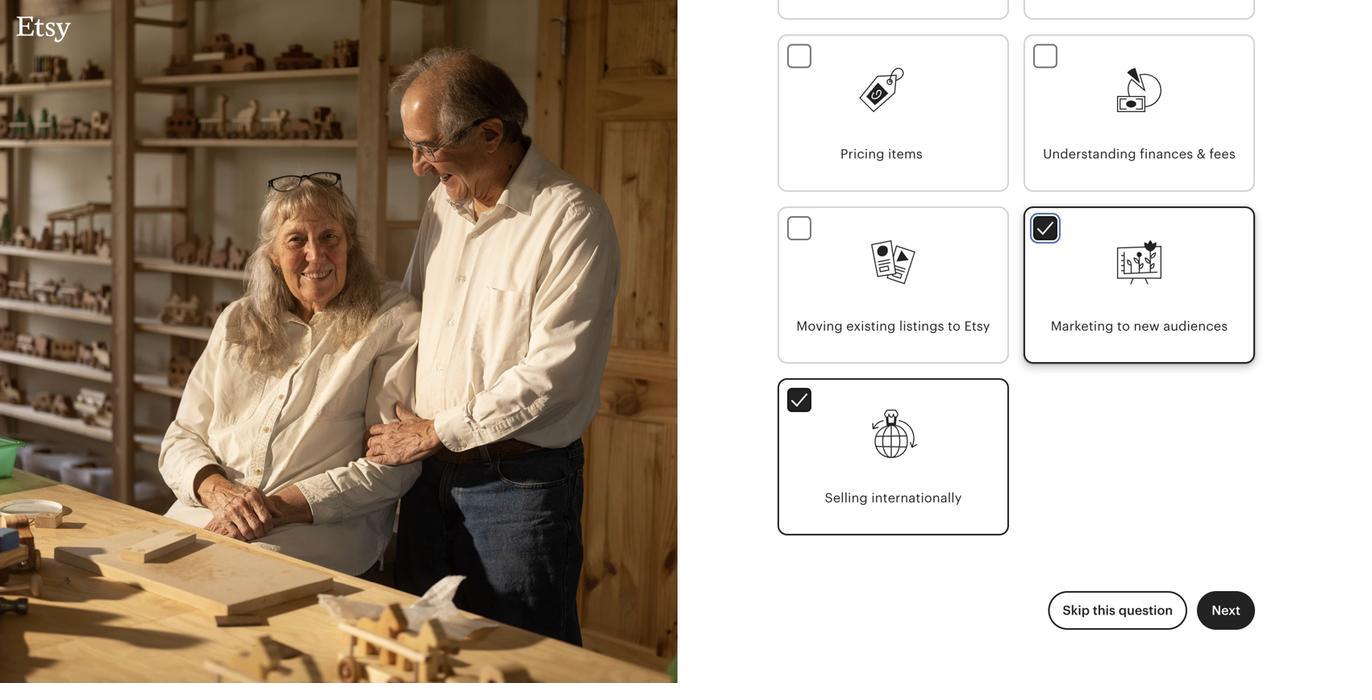 Task type: vqa. For each thing, say whether or not it's contained in the screenshot.
Etsy
yes



Task type: locate. For each thing, give the bounding box(es) containing it.
question
[[1119, 604, 1173, 618]]

listings
[[899, 319, 944, 333]]

2 to from the left
[[1117, 319, 1130, 333]]

skip this question
[[1063, 604, 1173, 618]]

to
[[948, 319, 961, 333], [1117, 319, 1130, 333]]

0 horizontal spatial to
[[948, 319, 961, 333]]

existing
[[846, 319, 896, 333]]

fees
[[1210, 147, 1236, 161]]

1 horizontal spatial to
[[1117, 319, 1130, 333]]

selling
[[825, 491, 868, 505]]

etsy
[[964, 319, 990, 333]]

1 to from the left
[[948, 319, 961, 333]]

to left new
[[1117, 319, 1130, 333]]

pricing
[[841, 147, 885, 161]]

to left etsy
[[948, 319, 961, 333]]



Task type: describe. For each thing, give the bounding box(es) containing it.
new
[[1134, 319, 1160, 333]]

&
[[1197, 147, 1206, 161]]

items
[[888, 147, 923, 161]]

moving
[[797, 319, 843, 333]]

audiences
[[1163, 319, 1228, 333]]

pricing items
[[841, 147, 923, 161]]

selling internationally
[[825, 491, 962, 505]]

this
[[1093, 604, 1116, 618]]

marketing
[[1051, 319, 1114, 333]]

skip
[[1063, 604, 1090, 618]]

marketing to new audiences
[[1051, 319, 1228, 333]]

understanding
[[1043, 147, 1136, 161]]

next
[[1212, 604, 1241, 618]]

next link
[[1197, 591, 1255, 630]]

finances
[[1140, 147, 1193, 161]]

moving existing listings to etsy
[[797, 319, 990, 333]]

understanding finances & fees
[[1043, 147, 1236, 161]]

internationally
[[871, 491, 962, 505]]

skip this question link
[[1048, 591, 1188, 630]]



